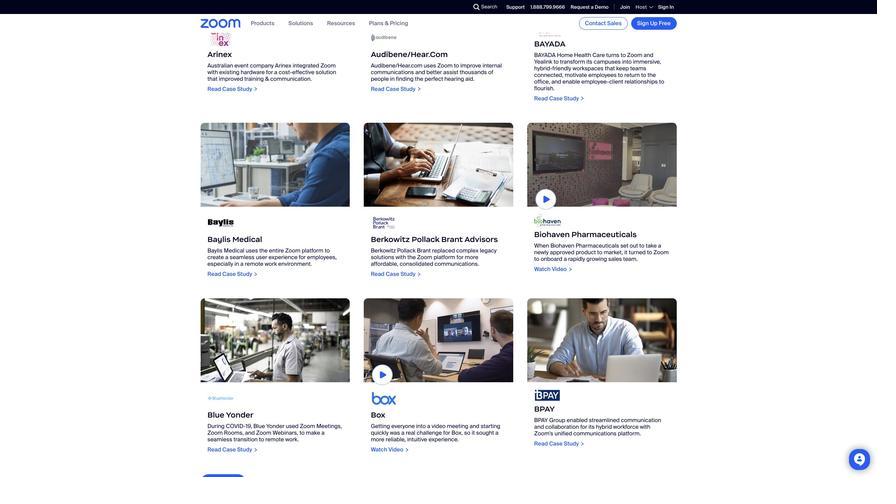Task type: describe. For each thing, give the bounding box(es) containing it.
audibene/hear.com audibene/hear.com uses zoom to improve internal communications and better assist thousands of people in finding the perfect hearing aid. read case study
[[371, 50, 502, 93]]

create
[[208, 254, 224, 261]]

1 vertical spatial biohaven pharmaceuticals image
[[535, 214, 561, 228]]

entire
[[269, 247, 284, 255]]

effective
[[292, 69, 315, 76]]

join
[[621, 4, 631, 10]]

1 baylis from the top
[[208, 235, 231, 245]]

and inside the bpay bpay group enabled streamlined communication and collaboration for its hybrid workforce with zoom's unified communications platform. read case study
[[535, 424, 544, 431]]

reliable,
[[386, 437, 406, 444]]

turns
[[607, 51, 620, 59]]

read inside baylis medical baylis medical uses the entire zoom platform to create a seamless user experience for employees, especially in a remote work environment. read case study
[[208, 271, 221, 278]]

sales
[[608, 20, 622, 27]]

box getting everyone into a video meeting and starting quickly was a real challenge for box, so it sought a more reliable, intuitive experience. watch video
[[371, 411, 501, 454]]

bpay bpay group enabled streamlined communication and collaboration for its hybrid workforce with zoom's unified communications platform. read case study
[[535, 405, 662, 448]]

case inside bayada bayada home health care turns to zoom and yealink to transform its campuses into immersive, hybrid-friendly workspaces that keep teams connected, motivate employees to return to the office, and enable employee-client relationships to flourish. read case study
[[550, 95, 563, 102]]

box,
[[452, 430, 463, 437]]

more inside box getting everyone into a video meeting and starting quickly was a real challenge for box, so it sought a more reliable, intuitive experience. watch video
[[371, 437, 385, 444]]

contact
[[585, 20, 606, 27]]

existing
[[219, 69, 240, 76]]

study inside blue yonder during covid-19, blue yonder used zoom meetings, zoom rooms, and zoom webinars, to make a seamless transition to remote work. read case study
[[237, 447, 252, 454]]

1 vertical spatial medical
[[224, 247, 245, 255]]

1 vertical spatial yonder
[[266, 423, 285, 431]]

legacy
[[480, 247, 497, 255]]

it inside 'biohaven pharmaceuticals when biohaven pharmaceuticals set out to take a newly approved product to market, it turned to zoom to onboard a rapidly growing sales team. watch video'
[[625, 249, 628, 257]]

assist
[[444, 69, 459, 76]]

0 vertical spatial brant
[[442, 235, 463, 245]]

zoom inside 'biohaven pharmaceuticals when biohaven pharmaceuticals set out to take a newly approved product to market, it turned to zoom to onboard a rapidly growing sales team. watch video'
[[654, 249, 669, 257]]

1 vertical spatial box image
[[371, 390, 397, 408]]

meetings,
[[317, 423, 342, 431]]

the inside bayada bayada home health care turns to zoom and yealink to transform its campuses into immersive, hybrid-friendly workspaces that keep teams connected, motivate employees to return to the office, and enable employee-client relationships to flourish. read case study
[[648, 71, 656, 79]]

0 horizontal spatial yonder
[[226, 411, 254, 421]]

contact sales
[[585, 20, 622, 27]]

set
[[621, 243, 629, 250]]

home
[[557, 51, 573, 59]]

read inside audibene/hear.com audibene/hear.com uses zoom to improve internal communications and better assist thousands of people in finding the perfect hearing aid. read case study
[[371, 85, 385, 93]]

return
[[625, 71, 640, 79]]

1 vertical spatial baylis medical image
[[208, 214, 234, 232]]

and up teams
[[644, 51, 654, 59]]

hybrid-
[[535, 65, 553, 72]]

zoom right used
[[300, 423, 315, 431]]

resources
[[327, 20, 355, 27]]

rapidly
[[569, 256, 586, 263]]

zoom left rooms,
[[208, 430, 223, 437]]

sign up free link
[[632, 17, 677, 30]]

video inside box getting everyone into a video meeting and starting quickly was a real challenge for box, so it sought a more reliable, intuitive experience. watch video
[[389, 447, 404, 454]]

aid.
[[466, 75, 475, 83]]

zoom inside berkowitz pollack brant advisors berkowitz pollack brant replaced complex legacy solutions with the zoom platform for more affordable, consolidated communications. read case study
[[417, 254, 433, 261]]

platform inside berkowitz pollack brant advisors berkowitz pollack brant replaced complex legacy solutions with the zoom platform for more affordable, consolidated communications. read case study
[[434, 254, 456, 261]]

event
[[235, 62, 249, 69]]

was
[[390, 430, 400, 437]]

blue yonder during covid-19, blue yonder used zoom meetings, zoom rooms, and zoom webinars, to make a seamless transition to remote work. read case study
[[208, 411, 342, 454]]

bayada bayada home health care turns to zoom and yealink to transform its campuses into immersive, hybrid-friendly workspaces that keep teams connected, motivate employees to return to the office, and enable employee-client relationships to flourish. read case study
[[535, 39, 665, 102]]

with inside the bpay bpay group enabled streamlined communication and collaboration for its hybrid workforce with zoom's unified communications platform. read case study
[[640, 424, 651, 431]]

1 vertical spatial pollack
[[397, 247, 416, 255]]

for inside arinex australian event company arinex integrated zoom with existing hardware for a cost-effective solution that improved training & communication. read case study
[[266, 69, 273, 76]]

0 vertical spatial audibene/hear.com image
[[364, 0, 514, 22]]

client
[[610, 78, 624, 85]]

finding
[[396, 75, 414, 83]]

solutions
[[371, 254, 395, 261]]

communication
[[621, 417, 662, 425]]

watch inside box getting everyone into a video meeting and starting quickly was a real challenge for box, so it sought a more reliable, intuitive experience. watch video
[[371, 447, 387, 454]]

improve
[[461, 62, 482, 69]]

keep
[[617, 65, 629, 72]]

workspaces
[[573, 65, 604, 72]]

1.888.799.9666
[[531, 4, 565, 10]]

read inside blue yonder during covid-19, blue yonder used zoom meetings, zoom rooms, and zoom webinars, to make a seamless transition to remote work. read case study
[[208, 447, 221, 454]]

out
[[630, 243, 639, 250]]

0 vertical spatial medical
[[233, 235, 262, 245]]

arinex logo image
[[208, 29, 234, 47]]

case inside arinex australian event company arinex integrated zoom with existing hardware for a cost-effective solution that improved training & communication. read case study
[[223, 85, 236, 93]]

employee-
[[582, 78, 610, 85]]

request a demo link
[[571, 4, 609, 10]]

make
[[306, 430, 320, 437]]

0 vertical spatial baylis medical image
[[201, 123, 350, 207]]

friendly
[[553, 65, 572, 72]]

0 vertical spatial biohaven
[[535, 230, 570, 240]]

2 berkowitz from the top
[[371, 247, 396, 255]]

transform
[[561, 58, 586, 65]]

a right take
[[659, 243, 662, 250]]

australian
[[208, 62, 233, 69]]

seamless inside blue yonder during covid-19, blue yonder used zoom meetings, zoom rooms, and zoom webinars, to make a seamless transition to remote work. read case study
[[208, 437, 232, 444]]

plans
[[369, 20, 384, 27]]

1 horizontal spatial &
[[385, 20, 389, 27]]

sign for sign in
[[659, 4, 669, 10]]

a left rapidly
[[564, 256, 567, 263]]

0 horizontal spatial blue
[[208, 411, 225, 421]]

consolidated
[[400, 261, 434, 268]]

take
[[646, 243, 657, 250]]

intuitive
[[408, 437, 428, 444]]

1 vertical spatial biohaven
[[551, 243, 575, 250]]

a left real at bottom
[[402, 430, 405, 437]]

1 vertical spatial brant
[[417, 247, 431, 255]]

1 vertical spatial audibene/hear.com image
[[371, 29, 397, 47]]

0 vertical spatial berkowitz pollack brant advisors image
[[364, 123, 514, 207]]

when
[[535, 243, 550, 250]]

advisors
[[465, 235, 498, 245]]

yealink
[[535, 58, 553, 65]]

1.888.799.9666 link
[[531, 4, 565, 10]]

replaced
[[432, 247, 455, 255]]

affordable,
[[371, 261, 399, 268]]

box
[[371, 411, 386, 421]]

newly
[[535, 249, 549, 257]]

biohaven pharmaceuticals when biohaven pharmaceuticals set out to take a newly approved product to market, it turned to zoom to onboard a rapidly growing sales team. watch video
[[535, 230, 669, 273]]

group
[[550, 417, 566, 425]]

and inside audibene/hear.com audibene/hear.com uses zoom to improve internal communications and better assist thousands of people in finding the perfect hearing aid. read case study
[[416, 69, 425, 76]]

0 vertical spatial box image
[[364, 299, 514, 383]]

sign in link
[[659, 4, 674, 10]]

resources button
[[327, 20, 355, 27]]

support link
[[507, 4, 525, 10]]

hybrid
[[596, 424, 612, 431]]

work.
[[286, 437, 299, 444]]

the inside baylis medical baylis medical uses the entire zoom platform to create a seamless user experience for employees, especially in a remote work environment. read case study
[[260, 247, 268, 255]]

0 horizontal spatial arinex
[[208, 50, 232, 59]]

transition
[[234, 437, 258, 444]]

berkowitz pollack brant advisors berkowitz pollack brant replaced complex legacy solutions with the zoom platform for more affordable, consolidated communications. read case study
[[371, 235, 498, 278]]

remote inside blue yonder during covid-19, blue yonder used zoom meetings, zoom rooms, and zoom webinars, to make a seamless transition to remote work. read case study
[[266, 437, 284, 444]]

study inside baylis medical baylis medical uses the entire zoom platform to create a seamless user experience for employees, especially in a remote work environment. read case study
[[237, 271, 252, 278]]

bpay logo image
[[535, 390, 561, 402]]

solution
[[316, 69, 337, 76]]

a inside arinex australian event company arinex integrated zoom with existing hardware for a cost-effective solution that improved training & communication. read case study
[[275, 69, 278, 76]]

to inside baylis medical baylis medical uses the entire zoom platform to create a seamless user experience for employees, especially in a remote work environment. read case study
[[325, 247, 330, 255]]

team at a desk image
[[201, 0, 350, 22]]

for inside the bpay bpay group enabled streamlined communication and collaboration for its hybrid workforce with zoom's unified communications platform. read case study
[[581, 424, 588, 431]]

collaboration
[[546, 424, 579, 431]]

solutions button
[[289, 20, 313, 27]]

sign up free
[[638, 20, 671, 27]]

a right sought
[[496, 430, 499, 437]]

zoom inside bayada bayada home health care turns to zoom and yealink to transform its campuses into immersive, hybrid-friendly workspaces that keep teams connected, motivate employees to return to the office, and enable employee-client relationships to flourish. read case study
[[628, 51, 643, 59]]

used
[[286, 423, 299, 431]]

the inside berkowitz pollack brant advisors berkowitz pollack brant replaced complex legacy solutions with the zoom platform for more affordable, consolidated communications. read case study
[[408, 254, 416, 261]]

1 vertical spatial bayada image
[[535, 29, 561, 36]]

campuses
[[594, 58, 621, 65]]

watch inside 'biohaven pharmaceuticals when biohaven pharmaceuticals set out to take a newly approved product to market, it turned to zoom to onboard a rapidly growing sales team. watch video'
[[535, 266, 551, 273]]

turned
[[629, 249, 646, 257]]

that inside bayada bayada home health care turns to zoom and yealink to transform its campuses into immersive, hybrid-friendly workspaces that keep teams connected, motivate employees to return to the office, and enable employee-client relationships to flourish. read case study
[[605, 65, 615, 72]]



Task type: vqa. For each thing, say whether or not it's contained in the screenshot.
affordable,
yes



Task type: locate. For each thing, give the bounding box(es) containing it.
zoom right integrated
[[321, 62, 336, 69]]

team.
[[624, 256, 638, 263]]

communications inside audibene/hear.com audibene/hear.com uses zoom to improve internal communications and better assist thousands of people in finding the perfect hearing aid. read case study
[[371, 69, 414, 76]]

1 vertical spatial in
[[235, 261, 239, 268]]

real
[[406, 430, 416, 437]]

0 vertical spatial baylis
[[208, 235, 231, 245]]

market,
[[604, 249, 624, 257]]

user
[[256, 254, 267, 261]]

1 horizontal spatial platform
[[434, 254, 456, 261]]

case down improved
[[223, 85, 236, 93]]

pollack up the replaced
[[412, 235, 440, 245]]

study inside the bpay bpay group enabled streamlined communication and collaboration for its hybrid workforce with zoom's unified communications platform. read case study
[[564, 441, 579, 448]]

read inside arinex australian event company arinex integrated zoom with existing hardware for a cost-effective solution that improved training & communication. read case study
[[208, 85, 221, 93]]

0 vertical spatial bpay
[[535, 405, 555, 415]]

into right real at bottom
[[417, 423, 426, 431]]

sign left in
[[659, 4, 669, 10]]

yonder up covid-
[[226, 411, 254, 421]]

quickly
[[371, 430, 389, 437]]

with right solutions
[[396, 254, 406, 261]]

1 bayada from the top
[[535, 39, 566, 49]]

case down rooms,
[[223, 447, 236, 454]]

and right rooms,
[[245, 430, 255, 437]]

1 vertical spatial blue
[[254, 423, 265, 431]]

0 horizontal spatial remote
[[245, 261, 264, 268]]

0 horizontal spatial uses
[[246, 247, 258, 255]]

company
[[250, 62, 274, 69]]

arinex up the "communication."
[[275, 62, 292, 69]]

the right finding
[[415, 75, 424, 83]]

it right so
[[472, 430, 475, 437]]

0 vertical spatial its
[[587, 58, 593, 65]]

watch down quickly
[[371, 447, 387, 454]]

1 horizontal spatial that
[[605, 65, 615, 72]]

case inside berkowitz pollack brant advisors berkowitz pollack brant replaced complex legacy solutions with the zoom platform for more affordable, consolidated communications. read case study
[[386, 271, 400, 278]]

onboard
[[541, 256, 563, 263]]

approved
[[550, 249, 575, 257]]

0 horizontal spatial video
[[389, 447, 404, 454]]

remote
[[245, 261, 264, 268], [266, 437, 284, 444]]

0 horizontal spatial communications
[[371, 69, 414, 76]]

zoom inside audibene/hear.com audibene/hear.com uses zoom to improve internal communications and better assist thousands of people in finding the perfect hearing aid. read case study
[[438, 62, 453, 69]]

platform left complex at the right bottom of page
[[434, 254, 456, 261]]

zoom up teams
[[628, 51, 643, 59]]

case down especially
[[223, 271, 236, 278]]

0 vertical spatial pollack
[[412, 235, 440, 245]]

the inside audibene/hear.com audibene/hear.com uses zoom to improve internal communications and better assist thousands of people in finding the perfect hearing aid. read case study
[[415, 75, 424, 83]]

up
[[651, 20, 658, 27]]

zoom right turned
[[654, 249, 669, 257]]

seamless left user
[[230, 254, 255, 261]]

0 vertical spatial uses
[[424, 62, 436, 69]]

2 vertical spatial with
[[640, 424, 651, 431]]

zoom's
[[535, 431, 554, 438]]

read down especially
[[208, 271, 221, 278]]

teams
[[631, 65, 647, 72]]

during
[[208, 423, 225, 431]]

pharmaceuticals up growing in the right bottom of the page
[[576, 243, 620, 250]]

0 vertical spatial pharmaceuticals
[[572, 230, 637, 240]]

host button
[[636, 4, 653, 10]]

for left box,
[[444, 430, 451, 437]]

1 horizontal spatial brant
[[442, 235, 463, 245]]

bayada up hybrid-
[[535, 51, 556, 59]]

uses
[[424, 62, 436, 69], [246, 247, 258, 255]]

case down affordable,
[[386, 271, 400, 278]]

yonder left used
[[266, 423, 285, 431]]

sign left up
[[638, 20, 649, 27]]

1 horizontal spatial uses
[[424, 62, 436, 69]]

complex
[[457, 247, 479, 255]]

read down improved
[[208, 85, 221, 93]]

more down getting
[[371, 437, 385, 444]]

0 vertical spatial arinex
[[208, 50, 232, 59]]

communications inside the bpay bpay group enabled streamlined communication and collaboration for its hybrid workforce with zoom's unified communications platform. read case study
[[574, 431, 617, 438]]

sales
[[609, 256, 622, 263]]

2 baylis from the top
[[208, 247, 223, 255]]

the down the "immersive," in the right of the page
[[648, 71, 656, 79]]

to
[[621, 51, 626, 59], [554, 58, 559, 65], [454, 62, 459, 69], [618, 71, 624, 79], [642, 71, 647, 79], [660, 78, 665, 85], [640, 243, 645, 250], [325, 247, 330, 255], [598, 249, 603, 257], [648, 249, 653, 257], [535, 256, 540, 263], [300, 430, 305, 437], [259, 437, 264, 444]]

brant up the replaced
[[442, 235, 463, 245]]

bayada image
[[528, 0, 677, 22], [535, 29, 561, 36]]

0 vertical spatial bayada image
[[528, 0, 677, 22]]

video
[[552, 266, 567, 273], [389, 447, 404, 454]]

1 vertical spatial communications
[[574, 431, 617, 438]]

biohaven
[[535, 230, 570, 240], [551, 243, 575, 250]]

2 horizontal spatial with
[[640, 424, 651, 431]]

in right especially
[[235, 261, 239, 268]]

video
[[432, 423, 446, 431]]

biohaven up the when
[[535, 230, 570, 240]]

read down flourish.
[[535, 95, 548, 102]]

study inside arinex australian event company arinex integrated zoom with existing hardware for a cost-effective solution that improved training & communication. read case study
[[237, 85, 252, 93]]

care
[[593, 51, 605, 59]]

1 vertical spatial berkowitz pollack brant advisors image
[[371, 214, 397, 232]]

zoom inside arinex australian event company arinex integrated zoom with existing hardware for a cost-effective solution that improved training & communication. read case study
[[321, 62, 336, 69]]

that inside arinex australian event company arinex integrated zoom with existing hardware for a cost-effective solution that improved training & communication. read case study
[[208, 75, 218, 83]]

1 horizontal spatial communications
[[574, 431, 617, 438]]

with inside arinex australian event company arinex integrated zoom with existing hardware for a cost-effective solution that improved training & communication. read case study
[[208, 69, 218, 76]]

pollack
[[412, 235, 440, 245], [397, 247, 416, 255]]

flourish.
[[535, 85, 555, 92]]

rooms,
[[224, 430, 244, 437]]

communications.
[[435, 261, 479, 268]]

0 horizontal spatial that
[[208, 75, 218, 83]]

bpay
[[535, 405, 555, 415], [535, 417, 548, 425]]

bayada
[[535, 39, 566, 49], [535, 51, 556, 59]]

1 vertical spatial watch
[[371, 447, 387, 454]]

0 horizontal spatial platform
[[302, 247, 324, 255]]

1 vertical spatial with
[[396, 254, 406, 261]]

platform up environment.
[[302, 247, 324, 255]]

request
[[571, 4, 590, 10]]

arinex australian event company arinex integrated zoom with existing hardware for a cost-effective solution that improved training & communication. read case study
[[208, 50, 337, 93]]

a left user
[[241, 261, 244, 268]]

1 vertical spatial its
[[589, 424, 595, 431]]

& right 'training'
[[265, 75, 269, 83]]

baylis up "create"
[[208, 235, 231, 245]]

meeting
[[447, 423, 469, 431]]

pharmaceuticals up market,
[[572, 230, 637, 240]]

man on the computer image
[[528, 299, 677, 383]]

with
[[208, 69, 218, 76], [396, 254, 406, 261], [640, 424, 651, 431]]

into up the return
[[623, 58, 632, 65]]

and left group
[[535, 424, 544, 431]]

0 horizontal spatial more
[[371, 437, 385, 444]]

in inside baylis medical baylis medical uses the entire zoom platform to create a seamless user experience for employees, especially in a remote work environment. read case study
[[235, 261, 239, 268]]

free
[[659, 20, 671, 27]]

its inside bayada bayada home health care turns to zoom and yealink to transform its campuses into immersive, hybrid-friendly workspaces that keep teams connected, motivate employees to return to the office, and enable employee-client relationships to flourish. read case study
[[587, 58, 593, 65]]

1 vertical spatial remote
[[266, 437, 284, 444]]

0 vertical spatial blue yonder image
[[201, 299, 350, 383]]

1 bpay from the top
[[535, 405, 555, 415]]

0 vertical spatial bayada
[[535, 39, 566, 49]]

a inside blue yonder during covid-19, blue yonder used zoom meetings, zoom rooms, and zoom webinars, to make a seamless transition to remote work. read case study
[[322, 430, 325, 437]]

products button
[[251, 20, 275, 27]]

seamless down during
[[208, 437, 232, 444]]

uses left entire
[[246, 247, 258, 255]]

19,
[[246, 423, 252, 431]]

read inside berkowitz pollack brant advisors berkowitz pollack brant replaced complex legacy solutions with the zoom platform for more affordable, consolidated communications. read case study
[[371, 271, 385, 278]]

1 horizontal spatial yonder
[[266, 423, 285, 431]]

improved
[[219, 75, 243, 83]]

1 horizontal spatial with
[[396, 254, 406, 261]]

0 horizontal spatial sign
[[638, 20, 649, 27]]

bpay down bpay logo
[[535, 405, 555, 415]]

zoom up environment.
[[285, 247, 301, 255]]

platform.
[[618, 431, 641, 438]]

for left cost-
[[266, 69, 273, 76]]

thousands
[[460, 69, 487, 76]]

1 vertical spatial bpay
[[535, 417, 548, 425]]

and inside blue yonder during covid-19, blue yonder used zoom meetings, zoom rooms, and zoom webinars, to make a seamless transition to remote work. read case study
[[245, 430, 255, 437]]

a right "create"
[[225, 254, 229, 261]]

1 vertical spatial baylis
[[208, 247, 223, 255]]

1 vertical spatial berkowitz
[[371, 247, 396, 255]]

integrated
[[293, 62, 319, 69]]

in
[[670, 4, 674, 10]]

1 horizontal spatial remote
[[266, 437, 284, 444]]

baylis medical baylis medical uses the entire zoom platform to create a seamless user experience for employees, especially in a remote work environment. read case study
[[208, 235, 337, 278]]

1 horizontal spatial more
[[465, 254, 479, 261]]

0 vertical spatial more
[[465, 254, 479, 261]]

0 horizontal spatial into
[[417, 423, 426, 431]]

0 vertical spatial it
[[625, 249, 628, 257]]

with left "existing"
[[208, 69, 218, 76]]

2 bpay from the top
[[535, 417, 548, 425]]

experience.
[[429, 437, 459, 444]]

1 berkowitz from the top
[[371, 235, 410, 245]]

2 bayada from the top
[[535, 51, 556, 59]]

1 horizontal spatial watch
[[535, 266, 551, 273]]

1 vertical spatial blue yonder image
[[208, 390, 234, 408]]

arinex
[[208, 50, 232, 59], [275, 62, 292, 69]]

study inside berkowitz pollack brant advisors berkowitz pollack brant replaced complex legacy solutions with the zoom platform for more affordable, consolidated communications. read case study
[[401, 271, 416, 278]]

uses inside audibene/hear.com audibene/hear.com uses zoom to improve internal communications and better assist thousands of people in finding the perfect hearing aid. read case study
[[424, 62, 436, 69]]

0 vertical spatial seamless
[[230, 254, 255, 261]]

and
[[644, 51, 654, 59], [416, 69, 425, 76], [552, 78, 562, 85], [470, 423, 480, 431], [535, 424, 544, 431], [245, 430, 255, 437]]

office,
[[535, 78, 551, 85]]

1 vertical spatial it
[[472, 430, 475, 437]]

watch down onboard at the right
[[535, 266, 551, 273]]

that down australian
[[208, 75, 218, 83]]

blue right 19,
[[254, 423, 265, 431]]

None search field
[[448, 1, 475, 13]]

0 horizontal spatial with
[[208, 69, 218, 76]]

0 vertical spatial video
[[552, 266, 567, 273]]

0 vertical spatial watch
[[535, 266, 551, 273]]

box image
[[364, 299, 514, 383], [371, 390, 397, 408]]

baylis up especially
[[208, 247, 223, 255]]

into inside bayada bayada home health care turns to zoom and yealink to transform its campuses into immersive, hybrid-friendly workspaces that keep teams connected, motivate employees to return to the office, and enable employee-client relationships to flourish. read case study
[[623, 58, 632, 65]]

0 horizontal spatial watch
[[371, 447, 387, 454]]

0 vertical spatial that
[[605, 65, 615, 72]]

1 horizontal spatial into
[[623, 58, 632, 65]]

for right experience
[[299, 254, 306, 261]]

study inside bayada bayada home health care turns to zoom and yealink to transform its campuses into immersive, hybrid-friendly workspaces that keep teams connected, motivate employees to return to the office, and enable employee-client relationships to flourish. read case study
[[564, 95, 579, 102]]

with right workforce
[[640, 424, 651, 431]]

1 vertical spatial bayada
[[535, 51, 556, 59]]

especially
[[208, 261, 233, 268]]

for inside box getting everyone into a video meeting and starting quickly was a real challenge for box, so it sought a more reliable, intuitive experience. watch video
[[444, 430, 451, 437]]

perfect
[[425, 75, 444, 83]]

for right the replaced
[[457, 254, 464, 261]]

products
[[251, 20, 275, 27]]

internal
[[483, 62, 502, 69]]

1 vertical spatial sign
[[638, 20, 649, 27]]

the right affordable,
[[408, 254, 416, 261]]

audibene/hear.com
[[371, 62, 423, 69]]

& inside arinex australian event company arinex integrated zoom with existing hardware for a cost-effective solution that improved training & communication. read case study
[[265, 75, 269, 83]]

communication.
[[271, 75, 312, 83]]

video down onboard at the right
[[552, 266, 567, 273]]

remote inside baylis medical baylis medical uses the entire zoom platform to create a seamless user experience for employees, especially in a remote work environment. read case study
[[245, 261, 264, 268]]

pollack up "consolidated"
[[397, 247, 416, 255]]

zoom up hearing
[[438, 62, 453, 69]]

so
[[465, 430, 471, 437]]

0 vertical spatial sign
[[659, 4, 669, 10]]

0 vertical spatial into
[[623, 58, 632, 65]]

a right the make
[[322, 430, 325, 437]]

medical up user
[[233, 235, 262, 245]]

immersive,
[[634, 58, 662, 65]]

0 vertical spatial with
[[208, 69, 218, 76]]

into inside box getting everyone into a video meeting and starting quickly was a real challenge for box, so it sought a more reliable, intuitive experience. watch video
[[417, 423, 426, 431]]

1 vertical spatial uses
[[246, 247, 258, 255]]

experience
[[269, 254, 298, 261]]

communications down 'streamlined'
[[574, 431, 617, 438]]

0 vertical spatial communications
[[371, 69, 414, 76]]

and left starting
[[470, 423, 480, 431]]

of
[[489, 69, 494, 76]]

1 horizontal spatial video
[[552, 266, 567, 273]]

remote left work
[[245, 261, 264, 268]]

to inside audibene/hear.com audibene/hear.com uses zoom to improve internal communications and better assist thousands of people in finding the perfect hearing aid. read case study
[[454, 62, 459, 69]]

zoom inside baylis medical baylis medical uses the entire zoom platform to create a seamless user experience for employees, especially in a remote work environment. read case study
[[285, 247, 301, 255]]

it left out
[[625, 249, 628, 257]]

search
[[482, 4, 498, 10]]

request a demo
[[571, 4, 609, 10]]

biohaven up onboard at the right
[[551, 243, 575, 250]]

case
[[223, 85, 236, 93], [386, 85, 400, 93], [550, 95, 563, 102], [223, 271, 236, 278], [386, 271, 400, 278], [550, 441, 563, 448], [223, 447, 236, 454]]

medical up especially
[[224, 247, 245, 255]]

into
[[623, 58, 632, 65], [417, 423, 426, 431]]

uses up perfect on the top of the page
[[424, 62, 436, 69]]

1 vertical spatial pharmaceuticals
[[576, 243, 620, 250]]

berkowitz up solutions
[[371, 235, 410, 245]]

& right plans
[[385, 20, 389, 27]]

arinex up australian
[[208, 50, 232, 59]]

berkowitz pollack brant advisors image
[[364, 123, 514, 207], [371, 214, 397, 232]]

and right "office," at the top right of page
[[552, 78, 562, 85]]

solutions
[[289, 20, 313, 27]]

bayada up "home"
[[535, 39, 566, 49]]

a left "demo"
[[591, 4, 594, 10]]

host
[[636, 4, 648, 10]]

read inside bayada bayada home health care turns to zoom and yealink to transform its campuses into immersive, hybrid-friendly workspaces that keep teams connected, motivate employees to return to the office, and enable employee-client relationships to flourish. read case study
[[535, 95, 548, 102]]

its left care
[[587, 58, 593, 65]]

unified
[[555, 431, 573, 438]]

watch
[[535, 266, 551, 273], [371, 447, 387, 454]]

connected,
[[535, 71, 564, 79]]

for inside baylis medical baylis medical uses the entire zoom platform to create a seamless user experience for employees, especially in a remote work environment. read case study
[[299, 254, 306, 261]]

yonder
[[226, 411, 254, 421], [266, 423, 285, 431]]

read down zoom's
[[535, 441, 548, 448]]

0 vertical spatial blue
[[208, 411, 225, 421]]

seamless inside baylis medical baylis medical uses the entire zoom platform to create a seamless user experience for employees, especially in a remote work environment. read case study
[[230, 254, 255, 261]]

1 vertical spatial that
[[208, 75, 218, 83]]

case inside the bpay bpay group enabled streamlined communication and collaboration for its hybrid workforce with zoom's unified communications platform. read case study
[[550, 441, 563, 448]]

in inside audibene/hear.com audibene/hear.com uses zoom to improve internal communications and better assist thousands of people in finding the perfect hearing aid. read case study
[[390, 75, 395, 83]]

and left "better"
[[416, 69, 425, 76]]

0 vertical spatial in
[[390, 75, 395, 83]]

zoom logo image
[[201, 19, 241, 28]]

blue up during
[[208, 411, 225, 421]]

1 vertical spatial seamless
[[208, 437, 232, 444]]

challenge
[[417, 430, 442, 437]]

and inside box getting everyone into a video meeting and starting quickly was a real challenge for box, so it sought a more reliable, intuitive experience. watch video
[[470, 423, 480, 431]]

0 horizontal spatial brant
[[417, 247, 431, 255]]

0 vertical spatial yonder
[[226, 411, 254, 421]]

bpay up zoom's
[[535, 417, 548, 425]]

video inside 'biohaven pharmaceuticals when biohaven pharmaceuticals set out to take a newly approved product to market, it turned to zoom to onboard a rapidly growing sales team. watch video'
[[552, 266, 567, 273]]

sign for sign up free
[[638, 20, 649, 27]]

blue yonder image
[[201, 299, 350, 383], [208, 390, 234, 408]]

case inside audibene/hear.com audibene/hear.com uses zoom to improve internal communications and better assist thousands of people in finding the perfect hearing aid. read case study
[[386, 85, 400, 93]]

starting
[[481, 423, 501, 431]]

streamlined
[[589, 417, 620, 425]]

communications down audibene/hear.com
[[371, 69, 414, 76]]

0 vertical spatial &
[[385, 20, 389, 27]]

baylis medical image
[[201, 123, 350, 207], [208, 214, 234, 232]]

1 vertical spatial arinex
[[275, 62, 292, 69]]

support
[[507, 4, 525, 10]]

in left finding
[[390, 75, 395, 83]]

1 vertical spatial into
[[417, 423, 426, 431]]

search image
[[474, 4, 480, 10], [474, 4, 480, 10]]

motivate
[[565, 71, 588, 79]]

pricing
[[390, 20, 409, 27]]

0 horizontal spatial it
[[472, 430, 475, 437]]

the left entire
[[260, 247, 268, 255]]

berkowitz up affordable,
[[371, 247, 396, 255]]

hardware
[[241, 69, 265, 76]]

its inside the bpay bpay group enabled streamlined communication and collaboration for its hybrid workforce with zoom's unified communications platform. read case study
[[589, 424, 595, 431]]

a left cost-
[[275, 69, 278, 76]]

getting
[[371, 423, 390, 431]]

demo
[[595, 4, 609, 10]]

join link
[[621, 4, 631, 10]]

case inside baylis medical baylis medical uses the entire zoom platform to create a seamless user experience for employees, especially in a remote work environment. read case study
[[223, 271, 236, 278]]

it
[[625, 249, 628, 257], [472, 430, 475, 437]]

case down the unified
[[550, 441, 563, 448]]

that left keep
[[605, 65, 615, 72]]

its
[[587, 58, 593, 65], [589, 424, 595, 431]]

study inside audibene/hear.com audibene/hear.com uses zoom to improve internal communications and better assist thousands of people in finding the perfect hearing aid. read case study
[[401, 85, 416, 93]]

0 vertical spatial berkowitz
[[371, 235, 410, 245]]

platform
[[302, 247, 324, 255], [434, 254, 456, 261]]

training
[[245, 75, 264, 83]]

biohaven pharmaceuticals image
[[528, 123, 677, 207], [535, 214, 561, 228]]

audibene/hear.com image
[[364, 0, 514, 22], [371, 29, 397, 47]]

1 horizontal spatial arinex
[[275, 62, 292, 69]]

growing
[[587, 256, 607, 263]]

uses inside baylis medical baylis medical uses the entire zoom platform to create a seamless user experience for employees, especially in a remote work environment. read case study
[[246, 247, 258, 255]]

case inside blue yonder during covid-19, blue yonder used zoom meetings, zoom rooms, and zoom webinars, to make a seamless transition to remote work. read case study
[[223, 447, 236, 454]]

for inside berkowitz pollack brant advisors berkowitz pollack brant replaced complex legacy solutions with the zoom platform for more affordable, consolidated communications. read case study
[[457, 254, 464, 261]]

read down affordable,
[[371, 271, 385, 278]]

read inside the bpay bpay group enabled streamlined communication and collaboration for its hybrid workforce with zoom's unified communications platform. read case study
[[535, 441, 548, 448]]

its left hybrid
[[589, 424, 595, 431]]

with inside berkowitz pollack brant advisors berkowitz pollack brant replaced complex legacy solutions with the zoom platform for more affordable, consolidated communications. read case study
[[396, 254, 406, 261]]

0 vertical spatial biohaven pharmaceuticals image
[[528, 123, 677, 207]]

platform inside baylis medical baylis medical uses the entire zoom platform to create a seamless user experience for employees, especially in a remote work environment. read case study
[[302, 247, 324, 255]]

a left the video
[[427, 423, 431, 431]]

health
[[575, 51, 592, 59]]

case down flourish.
[[550, 95, 563, 102]]

1 horizontal spatial blue
[[254, 423, 265, 431]]

employees
[[589, 71, 617, 79]]

1 vertical spatial &
[[265, 75, 269, 83]]

employees,
[[307, 254, 337, 261]]

it inside box getting everyone into a video meeting and starting quickly was a real challenge for box, so it sought a more reliable, intuitive experience. watch video
[[472, 430, 475, 437]]

1 vertical spatial video
[[389, 447, 404, 454]]

case down finding
[[386, 85, 400, 93]]

remote left work. in the bottom of the page
[[266, 437, 284, 444]]

read down people at the top left of page
[[371, 85, 385, 93]]

zoom right 19,
[[256, 430, 272, 437]]

1 horizontal spatial sign
[[659, 4, 669, 10]]

more left legacy
[[465, 254, 479, 261]]

more inside berkowitz pollack brant advisors berkowitz pollack brant replaced complex legacy solutions with the zoom platform for more affordable, consolidated communications. read case study
[[465, 254, 479, 261]]

that
[[605, 65, 615, 72], [208, 75, 218, 83]]

brant up "consolidated"
[[417, 247, 431, 255]]

more
[[465, 254, 479, 261], [371, 437, 385, 444]]

zoom left communications.
[[417, 254, 433, 261]]



